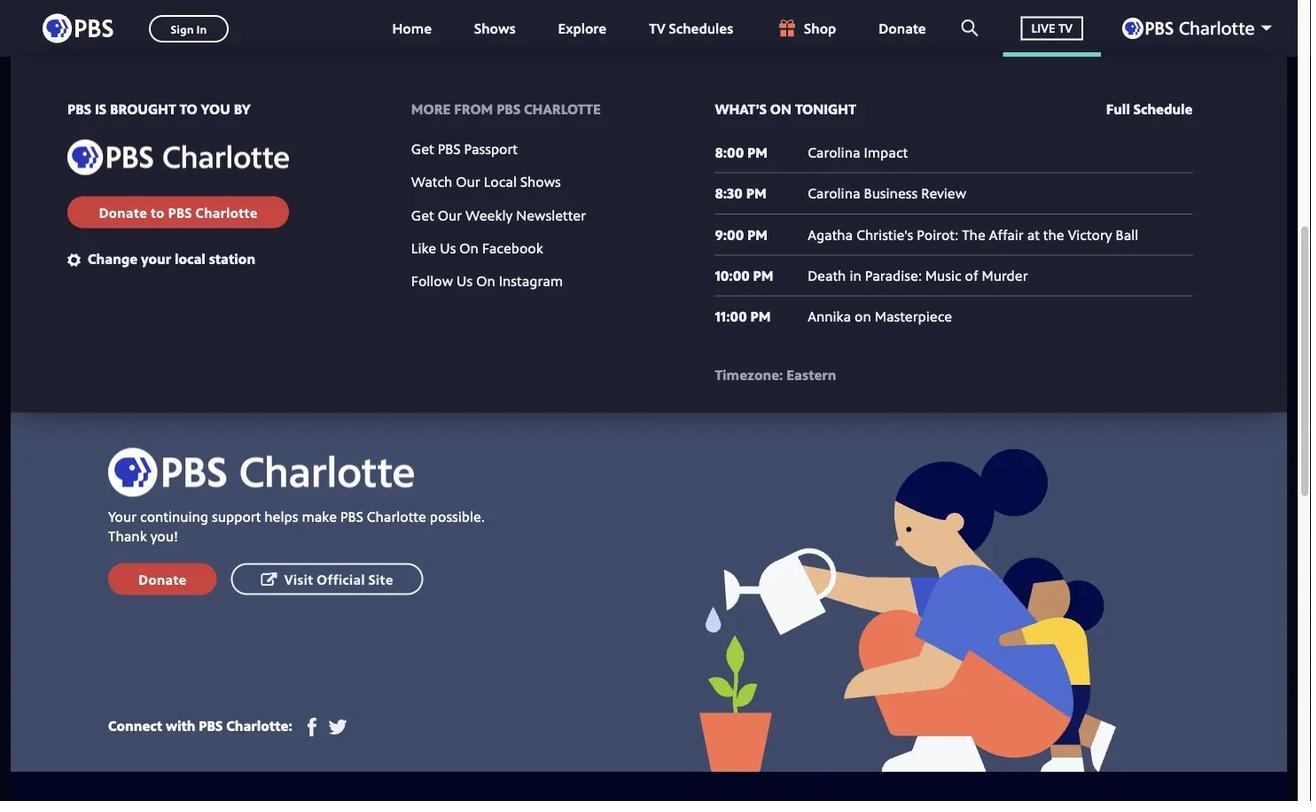 Task type: locate. For each thing, give the bounding box(es) containing it.
us for follow
[[457, 272, 473, 291]]

donate up change
[[99, 203, 147, 222]]

pm for 8:00 pm
[[748, 143, 768, 162]]

1 vertical spatial get
[[411, 205, 434, 224]]

follow us on instagram link
[[411, 272, 563, 291]]

0 vertical spatial carolina
[[808, 143, 861, 162]]

shows up more from pbs charlotte
[[475, 18, 516, 38]]

1 vertical spatial donate
[[99, 203, 147, 222]]

pbs charlotte image
[[1123, 18, 1255, 39], [67, 140, 289, 175], [108, 449, 414, 497]]

to up your
[[151, 203, 165, 222]]

charlotte for donate to pbs charlotte
[[195, 203, 258, 222]]

get up like at the left of page
[[411, 205, 434, 224]]

shows link
[[457, 0, 534, 57]]

0 vertical spatial us
[[440, 238, 456, 258]]

1 vertical spatial on
[[477, 272, 496, 291]]

pm right 8:30
[[747, 184, 767, 203]]

instagram
[[499, 272, 563, 291]]

pbs charlotte image up 'helps'
[[108, 449, 414, 497]]

on down like us on facebook
[[477, 272, 496, 291]]

newsletter
[[516, 205, 586, 224]]

tv right live on the right of page
[[1059, 20, 1073, 37]]

follow us on instagram
[[411, 272, 563, 291]]

1 horizontal spatial us
[[457, 272, 473, 291]]

us right like at the left of page
[[440, 238, 456, 258]]

charlotte down explore link
[[524, 99, 601, 118]]

pbs image
[[43, 8, 114, 48]]

1 get from the top
[[411, 139, 434, 158]]

donate link left search image
[[862, 0, 944, 57]]

visit
[[284, 570, 313, 589]]

pm
[[748, 143, 768, 162], [747, 184, 767, 203], [748, 225, 768, 244], [754, 266, 774, 285], [751, 307, 771, 326]]

tv left schedules at the right of page
[[650, 18, 666, 38]]

8:30
[[715, 184, 743, 203]]

full schedule
[[1107, 99, 1194, 118]]

1 horizontal spatial donate link
[[862, 0, 944, 57]]

search image
[[962, 20, 979, 36]]

donate link
[[862, 0, 944, 57], [108, 564, 217, 596]]

1 vertical spatial carolina
[[808, 184, 861, 203]]

2 vertical spatial pbs charlotte image
[[108, 449, 414, 497]]

carolina for carolina impact
[[808, 143, 861, 162]]

charlotte up station
[[195, 203, 258, 222]]

0 horizontal spatial shows
[[475, 18, 516, 38]]

1 horizontal spatial (opens in new window) image
[[329, 718, 347, 737]]

1 vertical spatial to
[[151, 203, 165, 222]]

schedule
[[1134, 99, 1194, 118]]

get for get pbs passport
[[411, 139, 434, 158]]

2 carolina from the top
[[808, 184, 861, 203]]

charlotte
[[524, 99, 601, 118], [195, 203, 258, 222], [367, 508, 427, 527]]

like
[[411, 238, 437, 258]]

0 horizontal spatial donate link
[[108, 564, 217, 596]]

charlotte left "possible."
[[367, 508, 427, 527]]

schedules
[[669, 18, 734, 38]]

possible.
[[430, 508, 485, 527]]

pm for 8:30 pm
[[747, 184, 767, 203]]

us
[[440, 238, 456, 258], [457, 272, 473, 291]]

murder
[[982, 266, 1029, 285]]

on
[[771, 99, 792, 118]]

local
[[484, 172, 517, 191]]

explore link
[[541, 0, 625, 57]]

annika
[[808, 307, 852, 326]]

tonight
[[796, 99, 857, 118]]

0 vertical spatial on
[[460, 238, 479, 258]]

pbs right make
[[341, 508, 364, 527]]

1 vertical spatial donate link
[[108, 564, 217, 596]]

annika on masterpiece
[[808, 307, 953, 326]]

2 vertical spatial donate
[[138, 570, 187, 589]]

1 horizontal spatial charlotte
[[367, 508, 427, 527]]

victory
[[1069, 225, 1113, 244]]

visit official site link
[[231, 564, 424, 596]]

watch our local shows link
[[411, 172, 561, 191]]

donate left search image
[[879, 18, 927, 38]]

pm right the 11:00
[[751, 307, 771, 326]]

to
[[180, 99, 198, 118], [151, 203, 165, 222]]

us right follow
[[457, 272, 473, 291]]

0 horizontal spatial to
[[151, 203, 165, 222]]

full
[[1107, 99, 1131, 118]]

0 vertical spatial donate
[[879, 18, 927, 38]]

1 vertical spatial our
[[438, 205, 462, 224]]

change
[[88, 249, 138, 268]]

our
[[456, 172, 481, 191], [438, 205, 462, 224]]

pm for 11:00 pm
[[751, 307, 771, 326]]

get
[[411, 139, 434, 158], [411, 205, 434, 224]]

0 vertical spatial shows
[[475, 18, 516, 38]]

support
[[212, 508, 261, 527]]

1 vertical spatial us
[[457, 272, 473, 291]]

on
[[460, 238, 479, 258], [477, 272, 496, 291]]

0 horizontal spatial (opens in new window) image
[[303, 718, 322, 737]]

pm right 10:00
[[754, 266, 774, 285]]

pbs charlotte image up schedule
[[1123, 18, 1255, 39]]

change your local station
[[88, 249, 256, 268]]

tv
[[650, 18, 666, 38], [1059, 20, 1073, 37]]

0 horizontal spatial charlotte
[[195, 203, 258, 222]]

pbs left the is
[[67, 99, 91, 118]]

1 carolina from the top
[[808, 143, 861, 162]]

watch
[[411, 172, 453, 191]]

pbs charlotte image down pbs is brought to you by
[[67, 140, 289, 175]]

eastern
[[787, 365, 837, 384]]

1 horizontal spatial to
[[180, 99, 198, 118]]

live
[[1032, 20, 1056, 37]]

1 vertical spatial charlotte
[[195, 203, 258, 222]]

at
[[1028, 225, 1040, 244]]

2 vertical spatial charlotte
[[367, 508, 427, 527]]

0 vertical spatial donate link
[[862, 0, 944, 57]]

carolina
[[808, 143, 861, 162], [808, 184, 861, 203]]

us for like
[[440, 238, 456, 258]]

home link
[[375, 0, 450, 57]]

our down watch
[[438, 205, 462, 224]]

1 horizontal spatial shows
[[521, 172, 561, 191]]

carolina down tonight on the top right of page
[[808, 143, 861, 162]]

get up watch
[[411, 139, 434, 158]]

pbs
[[67, 99, 91, 118], [497, 99, 521, 118], [438, 139, 461, 158], [168, 203, 192, 222], [341, 508, 364, 527], [199, 716, 223, 735]]

timezone: eastern
[[715, 365, 837, 384]]

0 vertical spatial our
[[456, 172, 481, 191]]

local
[[175, 249, 206, 268]]

donate down you! on the left of page
[[138, 570, 187, 589]]

your
[[108, 508, 137, 527]]

pm for 9:00 pm
[[748, 225, 768, 244]]

connect with pbs charlotte:
[[108, 716, 296, 735]]

thank
[[108, 527, 147, 546]]

0 vertical spatial get
[[411, 139, 434, 158]]

donate link down you! on the left of page
[[108, 564, 217, 596]]

carolina up agatha
[[808, 184, 861, 203]]

on up follow us on instagram
[[460, 238, 479, 258]]

passport
[[464, 139, 518, 158]]

2 get from the top
[[411, 205, 434, 224]]

8:30 pm
[[715, 184, 767, 203]]

pm right the 9:00
[[748, 225, 768, 244]]

to left you
[[180, 99, 198, 118]]

donate
[[879, 18, 927, 38], [99, 203, 147, 222], [138, 570, 187, 589]]

the
[[963, 225, 986, 244]]

pbs right with
[[199, 716, 223, 735]]

impact
[[865, 143, 908, 162]]

shows up the newsletter
[[521, 172, 561, 191]]

by
[[234, 99, 251, 118]]

shop
[[805, 18, 837, 38]]

masterpiece
[[875, 307, 953, 326]]

2 horizontal spatial charlotte
[[524, 99, 601, 118]]

is
[[95, 99, 106, 118]]

0 horizontal spatial us
[[440, 238, 456, 258]]

pm right 8:00
[[748, 143, 768, 162]]

of
[[966, 266, 979, 285]]

(opens in new window) image
[[303, 718, 322, 737], [329, 718, 347, 737]]

our left local
[[456, 172, 481, 191]]

the
[[1044, 225, 1065, 244]]

facebook
[[483, 238, 544, 258]]

helps
[[265, 508, 298, 527]]

explore
[[558, 18, 607, 38]]

in
[[850, 266, 862, 285]]

0 horizontal spatial tv
[[650, 18, 666, 38]]

0 vertical spatial charlotte
[[524, 99, 601, 118]]



Task type: vqa. For each thing, say whether or not it's contained in the screenshot.
the top the Us
yes



Task type: describe. For each thing, give the bounding box(es) containing it.
ball
[[1116, 225, 1139, 244]]

follow
[[411, 272, 453, 291]]

death
[[808, 266, 847, 285]]

carolina impact
[[808, 143, 908, 162]]

10:00 pm
[[715, 266, 774, 285]]

christie's
[[857, 225, 914, 244]]

8:00
[[715, 143, 744, 162]]

get for get our weekly newsletter
[[411, 205, 434, 224]]

review
[[922, 184, 967, 203]]

our for get
[[438, 205, 462, 224]]

make
[[302, 508, 337, 527]]

1 (opens in new window) image from the left
[[303, 718, 322, 737]]

like us on facebook
[[411, 238, 544, 258]]

8:00 pm
[[715, 143, 768, 162]]

weekly
[[466, 205, 513, 224]]

carolina for carolina business review
[[808, 184, 861, 203]]

on
[[855, 307, 872, 326]]

more from pbs charlotte
[[411, 99, 601, 118]]

2 (opens in new window) image from the left
[[329, 718, 347, 737]]

you!
[[150, 527, 178, 546]]

full schedule link
[[1107, 99, 1194, 118]]

site
[[369, 570, 393, 589]]

music
[[926, 266, 962, 285]]

agatha
[[808, 225, 854, 244]]

pbs right from
[[497, 99, 521, 118]]

our for watch
[[456, 172, 481, 191]]

from
[[454, 99, 494, 118]]

11:00 pm
[[715, 307, 771, 326]]

affair
[[990, 225, 1024, 244]]

get our weekly newsletter
[[411, 205, 586, 224]]

live tv link
[[1004, 0, 1102, 57]]

10:00
[[715, 266, 750, 285]]

get our weekly newsletter link
[[411, 205, 586, 224]]

shop link
[[759, 0, 855, 57]]

pbs inside your continuing support helps make pbs charlotte possible. thank you!
[[341, 508, 364, 527]]

poirot:
[[917, 225, 959, 244]]

your continuing support helps make pbs charlotte possible. thank you!
[[108, 508, 485, 546]]

continuing
[[140, 508, 209, 527]]

official
[[317, 570, 365, 589]]

station
[[209, 249, 256, 268]]

with
[[166, 716, 196, 735]]

pbs is brought to you by
[[67, 99, 251, 118]]

paradise:
[[866, 266, 922, 285]]

pm for 10:00 pm
[[754, 266, 774, 285]]

0 vertical spatial to
[[180, 99, 198, 118]]

charlotte for more from pbs charlotte
[[524, 99, 601, 118]]

your
[[141, 249, 171, 268]]

watch our local shows
[[411, 172, 561, 191]]

change your local station button
[[67, 249, 256, 268]]

get pbs passport
[[411, 139, 518, 158]]

1 vertical spatial shows
[[521, 172, 561, 191]]

charlotte:
[[226, 716, 293, 735]]

carolina business review
[[808, 184, 967, 203]]

pbs up change your local station at the top left of page
[[168, 203, 192, 222]]

more
[[411, 99, 451, 118]]

charlotte inside your continuing support helps make pbs charlotte possible. thank you!
[[367, 508, 427, 527]]

like us on facebook link
[[411, 238, 544, 258]]

1 vertical spatial pbs charlotte image
[[67, 140, 289, 175]]

live tv
[[1032, 20, 1073, 37]]

on for facebook
[[460, 238, 479, 258]]

1 horizontal spatial tv
[[1059, 20, 1073, 37]]

brought
[[110, 99, 176, 118]]

tv schedules
[[650, 18, 734, 38]]

pbs up watch
[[438, 139, 461, 158]]

death in paradise: music of murder
[[808, 266, 1029, 285]]

visit official site
[[284, 570, 393, 589]]

what's
[[715, 99, 767, 118]]

tv schedules link
[[632, 0, 751, 57]]

9:00 pm
[[715, 225, 768, 244]]

donate to pbs charlotte
[[99, 203, 258, 222]]

0 vertical spatial pbs charlotte image
[[1123, 18, 1255, 39]]

connect
[[108, 716, 162, 735]]

agatha christie's poirot: the affair at the victory ball
[[808, 225, 1139, 244]]

what's on tonight
[[715, 99, 857, 118]]

9:00
[[715, 225, 744, 244]]

business
[[865, 184, 918, 203]]

get pbs passport link
[[411, 139, 518, 158]]

on for instagram
[[477, 272, 496, 291]]

11:00
[[715, 307, 748, 326]]



